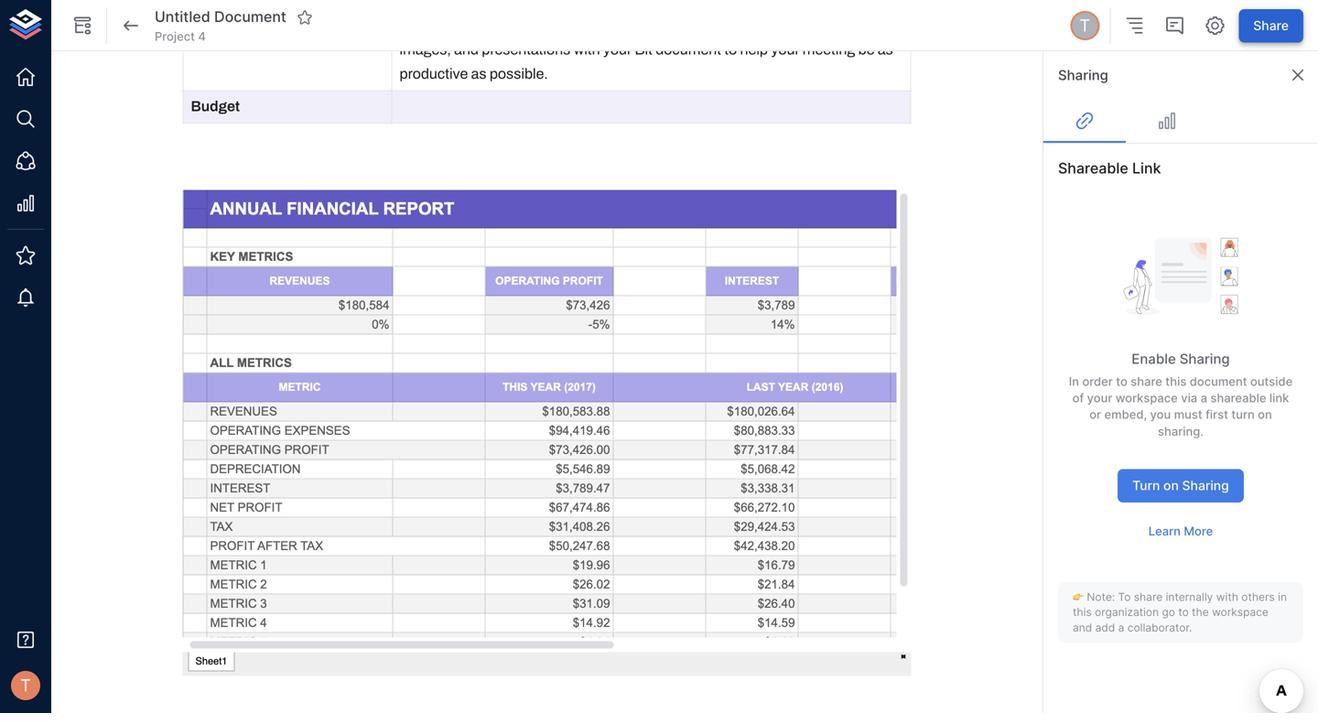 Task type: locate. For each thing, give the bounding box(es) containing it.
0 vertical spatial on
[[1259, 408, 1273, 422]]

on
[[1259, 408, 1273, 422], [1164, 478, 1180, 494]]

turn
[[1232, 408, 1255, 422]]

to inside describe the topic and what the ultimate goals are. add spreadsheets, videos, images, and presentations with your bit document to help your meeting be as productive as possible.
[[725, 42, 738, 58]]

ultimate
[[605, 18, 658, 34]]

a right add on the right bottom of the page
[[1119, 621, 1125, 635]]

1 horizontal spatial with
[[1217, 591, 1239, 604]]

t
[[1080, 15, 1091, 36], [20, 676, 31, 696]]

0 vertical spatial workspace
[[1116, 391, 1179, 405]]

untitled document
[[155, 8, 287, 26]]

your down spreadsheets,
[[772, 42, 800, 58]]

and left add on the right bottom of the page
[[1073, 621, 1093, 635]]

workspace
[[1116, 391, 1179, 405], [1213, 606, 1269, 619]]

share
[[1254, 18, 1290, 33]]

sharing inside button
[[1183, 478, 1230, 494]]

0 horizontal spatial with
[[574, 42, 600, 58]]

add
[[727, 18, 753, 34]]

0 vertical spatial a
[[1201, 391, 1208, 405]]

4
[[198, 29, 206, 43]]

workspace down the 'others'
[[1213, 606, 1269, 619]]

0 horizontal spatial on
[[1164, 478, 1180, 494]]

organization
[[1096, 606, 1160, 619]]

1 vertical spatial workspace
[[1213, 606, 1269, 619]]

1 horizontal spatial t button
[[1068, 8, 1103, 43]]

possible.
[[490, 66, 548, 82]]

to right "order" at the right bottom
[[1117, 374, 1128, 389]]

and
[[520, 18, 544, 34], [454, 42, 479, 58], [1073, 621, 1093, 635]]

as
[[878, 42, 894, 58], [471, 66, 487, 82]]

1 horizontal spatial the
[[582, 18, 602, 34]]

embed,
[[1105, 408, 1148, 422]]

0 vertical spatial with
[[574, 42, 600, 58]]

workspace inside enable sharing in order to share this document outside of your workspace via a shareable link or embed, you must first turn on sharing.
[[1116, 391, 1179, 405]]

0 vertical spatial this
[[1166, 374, 1187, 389]]

0 horizontal spatial this
[[1073, 606, 1092, 619]]

0 horizontal spatial a
[[1119, 621, 1125, 635]]

0 vertical spatial to
[[725, 42, 738, 58]]

and up presentations
[[520, 18, 544, 34]]

1 vertical spatial sharing
[[1180, 351, 1231, 367]]

more
[[1185, 524, 1214, 539]]

on inside button
[[1164, 478, 1180, 494]]

0 horizontal spatial t
[[20, 676, 31, 696]]

1 horizontal spatial to
[[1117, 374, 1128, 389]]

document
[[656, 42, 722, 58], [1190, 374, 1248, 389]]

1 vertical spatial to
[[1117, 374, 1128, 389]]

and up productive
[[454, 42, 479, 58]]

1 vertical spatial a
[[1119, 621, 1125, 635]]

share right 'to'
[[1135, 591, 1163, 604]]

1 vertical spatial share
[[1135, 591, 1163, 604]]

0 horizontal spatial to
[[725, 42, 738, 58]]

with
[[574, 42, 600, 58], [1217, 591, 1239, 604]]

your
[[604, 42, 632, 58], [772, 42, 800, 58], [1088, 391, 1113, 405]]

1 vertical spatial t button
[[5, 666, 46, 706]]

with left the 'others'
[[1217, 591, 1239, 604]]

project 4
[[155, 29, 206, 43]]

this inside enable sharing in order to share this document outside of your workspace via a shareable link or embed, you must first turn on sharing.
[[1166, 374, 1187, 389]]

tab list
[[1044, 99, 1319, 143]]

a right the via
[[1201, 391, 1208, 405]]

1 horizontal spatial t
[[1080, 15, 1091, 36]]

1 vertical spatial on
[[1164, 478, 1180, 494]]

0 horizontal spatial t button
[[5, 666, 46, 706]]

your inside enable sharing in order to share this document outside of your workspace via a shareable link or embed, you must first turn on sharing.
[[1088, 391, 1113, 405]]

document up shareable
[[1190, 374, 1248, 389]]

as right the be
[[878, 42, 894, 58]]

with down what
[[574, 42, 600, 58]]

project
[[155, 29, 195, 43]]

as left possible. in the top left of the page
[[471, 66, 487, 82]]

share inside enable sharing in order to share this document outside of your workspace via a shareable link or embed, you must first turn on sharing.
[[1131, 374, 1163, 389]]

of
[[1073, 391, 1085, 405]]

0 horizontal spatial workspace
[[1116, 391, 1179, 405]]

document down goals
[[656, 42, 722, 58]]

what
[[547, 18, 579, 34]]

this
[[1166, 374, 1187, 389], [1073, 606, 1092, 619]]

2 horizontal spatial your
[[1088, 391, 1113, 405]]

shareable
[[1211, 391, 1267, 405]]

the left the topic
[[461, 18, 482, 34]]

are.
[[699, 18, 724, 34]]

this up the via
[[1166, 374, 1187, 389]]

1 horizontal spatial document
[[1190, 374, 1248, 389]]

0 vertical spatial document
[[656, 42, 722, 58]]

workspace inside the "👉 note: to share internally with others in this organization go to the workspace and add a collaborator."
[[1213, 606, 1269, 619]]

to right go
[[1179, 606, 1190, 619]]

share
[[1131, 374, 1163, 389], [1135, 591, 1163, 604]]

project 4 link
[[155, 28, 206, 45]]

enable
[[1132, 351, 1177, 367]]

0 horizontal spatial document
[[656, 42, 722, 58]]

collaborator.
[[1128, 621, 1193, 635]]

your down "order" at the right bottom
[[1088, 391, 1113, 405]]

0 vertical spatial as
[[878, 42, 894, 58]]

settings image
[[1205, 15, 1227, 37]]

1 horizontal spatial this
[[1166, 374, 1187, 389]]

show wiki image
[[71, 15, 93, 37]]

1 horizontal spatial your
[[772, 42, 800, 58]]

2 horizontal spatial to
[[1179, 606, 1190, 619]]

this down 👉
[[1073, 606, 1092, 619]]

2 vertical spatial sharing
[[1183, 478, 1230, 494]]

0 horizontal spatial and
[[454, 42, 479, 58]]

to
[[725, 42, 738, 58], [1117, 374, 1128, 389], [1179, 606, 1190, 619]]

to inside the "👉 note: to share internally with others in this organization go to the workspace and add a collaborator."
[[1179, 606, 1190, 619]]

1 horizontal spatial on
[[1259, 408, 1273, 422]]

1 vertical spatial and
[[454, 42, 479, 58]]

note:
[[1088, 591, 1116, 604]]

the
[[461, 18, 482, 34], [582, 18, 602, 34], [1193, 606, 1210, 619]]

with inside the "👉 note: to share internally with others in this organization go to the workspace and add a collaborator."
[[1217, 591, 1239, 604]]

2 vertical spatial to
[[1179, 606, 1190, 619]]

1 vertical spatial document
[[1190, 374, 1248, 389]]

1 vertical spatial with
[[1217, 591, 1239, 604]]

0 vertical spatial t button
[[1068, 8, 1103, 43]]

the down internally at the right bottom of page
[[1193, 606, 1210, 619]]

1 vertical spatial this
[[1073, 606, 1092, 619]]

👉
[[1073, 591, 1084, 604]]

to left help on the right of page
[[725, 42, 738, 58]]

1 horizontal spatial a
[[1201, 391, 1208, 405]]

t button
[[1068, 8, 1103, 43], [5, 666, 46, 706]]

to inside enable sharing in order to share this document outside of your workspace via a shareable link or embed, you must first turn on sharing.
[[1117, 374, 1128, 389]]

the right what
[[582, 18, 602, 34]]

sharing
[[1059, 67, 1109, 83], [1180, 351, 1231, 367], [1183, 478, 1230, 494]]

workspace up the you
[[1116, 391, 1179, 405]]

2 horizontal spatial and
[[1073, 621, 1093, 635]]

2 vertical spatial and
[[1073, 621, 1093, 635]]

1 horizontal spatial workspace
[[1213, 606, 1269, 619]]

1 horizontal spatial and
[[520, 18, 544, 34]]

2 horizontal spatial the
[[1193, 606, 1210, 619]]

0 vertical spatial share
[[1131, 374, 1163, 389]]

0 horizontal spatial your
[[604, 42, 632, 58]]

share down 'enable'
[[1131, 374, 1163, 389]]

your left bit
[[604, 42, 632, 58]]

a
[[1201, 391, 1208, 405], [1119, 621, 1125, 635]]

videos,
[[852, 18, 899, 34]]

a inside the "👉 note: to share internally with others in this organization go to the workspace and add a collaborator."
[[1119, 621, 1125, 635]]

add
[[1096, 621, 1116, 635]]

on inside enable sharing in order to share this document outside of your workspace via a shareable link or embed, you must first turn on sharing.
[[1259, 408, 1273, 422]]

0 horizontal spatial as
[[471, 66, 487, 82]]



Task type: describe. For each thing, give the bounding box(es) containing it.
internally
[[1166, 591, 1214, 604]]

describe
[[400, 18, 458, 34]]

0 vertical spatial and
[[520, 18, 544, 34]]

favorite image
[[297, 9, 313, 26]]

or
[[1090, 408, 1102, 422]]

spreadsheets,
[[756, 18, 849, 34]]

describe the topic and what the ultimate goals are. add spreadsheets, videos, images, and presentations with your bit document to help your meeting be as productive as possible.
[[400, 18, 902, 82]]

share inside the "👉 note: to share internally with others in this organization go to the workspace and add a collaborator."
[[1135, 591, 1163, 604]]

meeting
[[803, 42, 856, 58]]

0 horizontal spatial the
[[461, 18, 482, 34]]

1 horizontal spatial as
[[878, 42, 894, 58]]

sharing inside enable sharing in order to share this document outside of your workspace via a shareable link or embed, you must first turn on sharing.
[[1180, 351, 1231, 367]]

a inside enable sharing in order to share this document outside of your workspace via a shareable link or embed, you must first turn on sharing.
[[1201, 391, 1208, 405]]

to
[[1119, 591, 1132, 604]]

sharing.
[[1159, 424, 1204, 439]]

document
[[214, 8, 287, 26]]

others
[[1242, 591, 1276, 604]]

0 vertical spatial sharing
[[1059, 67, 1109, 83]]

budget
[[191, 98, 240, 115]]

first
[[1206, 408, 1229, 422]]

via
[[1182, 391, 1198, 405]]

shareable
[[1059, 159, 1129, 177]]

turn
[[1133, 478, 1161, 494]]

comments image
[[1164, 15, 1186, 37]]

with inside describe the topic and what the ultimate goals are. add spreadsheets, videos, images, and presentations with your bit document to help your meeting be as productive as possible.
[[574, 42, 600, 58]]

1 vertical spatial t
[[20, 676, 31, 696]]

document inside enable sharing in order to share this document outside of your workspace via a shareable link or embed, you must first turn on sharing.
[[1190, 374, 1248, 389]]

link
[[1133, 159, 1162, 177]]

in
[[1070, 374, 1080, 389]]

0 vertical spatial t
[[1080, 15, 1091, 36]]

share button
[[1239, 9, 1304, 42]]

topic
[[485, 18, 517, 34]]

images,
[[400, 42, 451, 58]]

turn on sharing button
[[1119, 469, 1245, 503]]

👉 note: to share internally with others in this organization go to the workspace and add a collaborator.
[[1073, 591, 1288, 635]]

and inside the "👉 note: to share internally with others in this organization go to the workspace and add a collaborator."
[[1073, 621, 1093, 635]]

goals
[[661, 18, 696, 34]]

be
[[859, 42, 875, 58]]

document inside describe the topic and what the ultimate goals are. add spreadsheets, videos, images, and presentations with your bit document to help your meeting be as productive as possible.
[[656, 42, 722, 58]]

go back image
[[120, 15, 142, 37]]

turn on sharing
[[1133, 478, 1230, 494]]

link
[[1270, 391, 1290, 405]]

untitled
[[155, 8, 210, 26]]

must
[[1175, 408, 1203, 422]]

learn more
[[1149, 524, 1214, 539]]

productive
[[400, 66, 468, 82]]

help
[[741, 42, 768, 58]]

learn more button
[[1145, 518, 1218, 546]]

1 vertical spatial as
[[471, 66, 487, 82]]

the inside the "👉 note: to share internally with others in this organization go to the workspace and add a collaborator."
[[1193, 606, 1210, 619]]

go
[[1163, 606, 1176, 619]]

this inside the "👉 note: to share internally with others in this organization go to the workspace and add a collaborator."
[[1073, 606, 1092, 619]]

enable sharing in order to share this document outside of your workspace via a shareable link or embed, you must first turn on sharing.
[[1070, 351, 1293, 439]]

bit
[[635, 42, 653, 58]]

learn
[[1149, 524, 1181, 539]]

in
[[1279, 591, 1288, 604]]

table of contents image
[[1124, 15, 1146, 37]]

shareable link
[[1059, 159, 1162, 177]]

outside
[[1251, 374, 1293, 389]]

you
[[1151, 408, 1172, 422]]

presentations
[[482, 42, 571, 58]]

order
[[1083, 374, 1114, 389]]



Task type: vqa. For each thing, say whether or not it's contained in the screenshot.
Remove Favorite icon on the left
no



